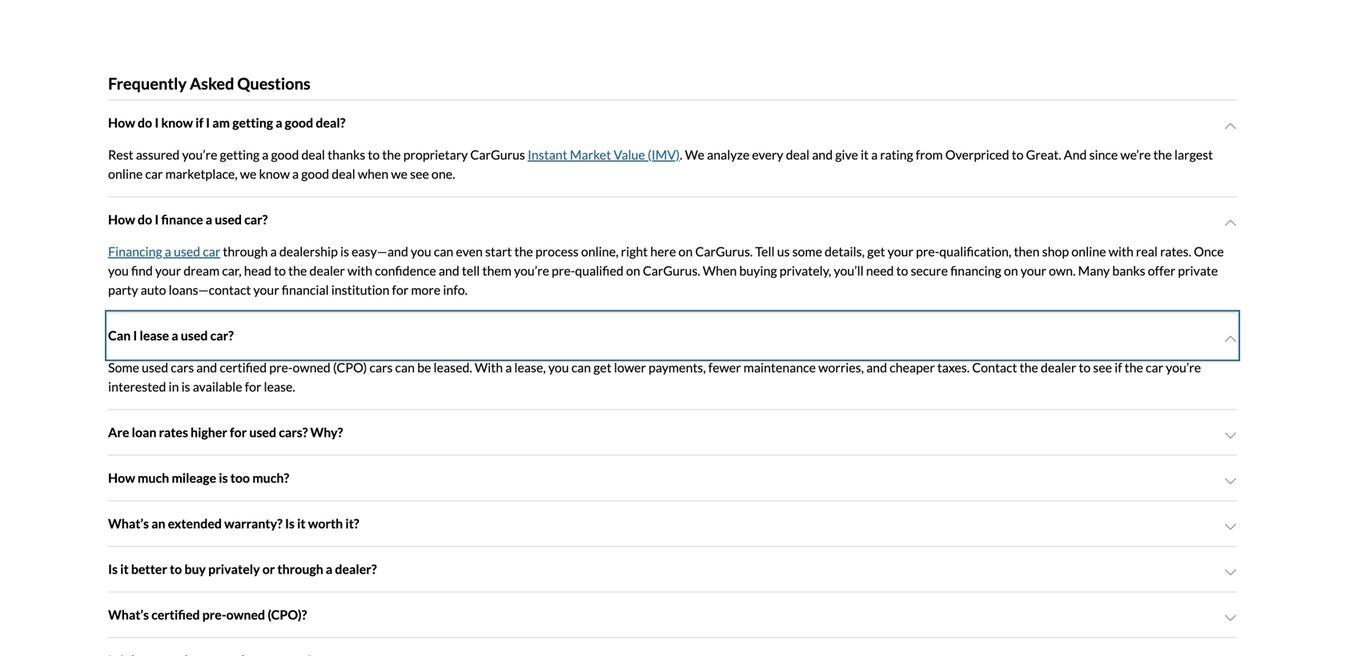 Task type: describe. For each thing, give the bounding box(es) containing it.
or
[[262, 562, 275, 577]]

a inside some used cars and certified pre-owned (cpo) cars can be leased. with a lease, you can get lower payments, fewer maintenance worries, and cheaper taxes. contact the dealer to see if the car you're interested in is available for lease.
[[506, 360, 512, 376]]

i left am
[[206, 115, 210, 131]]

chevron down image for how much mileage is too much?
[[1225, 475, 1237, 488]]

2 horizontal spatial deal
[[786, 147, 810, 163]]

through inside the is it better to buy privately or through a dealer? dropdown button
[[277, 562, 323, 577]]

your up need
[[888, 244, 914, 259]]

head
[[244, 263, 272, 279]]

can i lease a used car? button
[[108, 314, 1237, 358]]

(imv)
[[648, 147, 680, 163]]

many
[[1079, 263, 1110, 279]]

offer
[[1148, 263, 1176, 279]]

largest
[[1175, 147, 1214, 163]]

a down how do i know if i am getting a good deal?
[[262, 147, 269, 163]]

questions
[[237, 74, 311, 93]]

info.
[[443, 282, 468, 298]]

here
[[651, 244, 676, 259]]

if inside some used cars and certified pre-owned (cpo) cars can be leased. with a lease, you can get lower payments, fewer maintenance worries, and cheaper taxes. contact the dealer to see if the car you're interested in is available for lease.
[[1115, 360, 1123, 376]]

us
[[777, 244, 790, 259]]

cars?
[[279, 425, 308, 441]]

when
[[703, 263, 737, 279]]

how do i know if i am getting a good deal?
[[108, 115, 346, 131]]

1 vertical spatial cargurus.
[[643, 263, 701, 279]]

right
[[621, 244, 648, 259]]

can i lease a used car?
[[108, 328, 234, 344]]

dealer inside the through a dealership is easy—and you can even start the process online, right here on cargurus. tell us some details, get your pre-qualification, then shop online with real rates. once you find your dream car, head to the dealer with confidence and tell them you're pre-qualified on cargurus. when buying privately, you'll need to secure financing on your own. many banks offer private party auto loans—contact your financial institution for more info.
[[310, 263, 345, 279]]

pre- inside dropdown button
[[202, 608, 226, 623]]

1 horizontal spatial it
[[297, 516, 306, 532]]

1 we from the left
[[240, 166, 257, 182]]

one.
[[432, 166, 455, 182]]

for inside the through a dealership is easy—and you can even start the process online, right here on cargurus. tell us some details, get your pre-qualification, then shop online with real rates. once you find your dream car, head to the dealer with confidence and tell them you're pre-qualified on cargurus. when buying privately, you'll need to secure financing on your own. many banks offer private party auto loans—contact your financial institution for more info.
[[392, 282, 409, 298]]

how much mileage is too much? button
[[108, 456, 1237, 501]]

certified inside dropdown button
[[151, 608, 200, 623]]

it inside '. we analyze every deal and give it a rating from overpriced to great. and since we're the largest online car marketplace, we know a good deal when we see one.'
[[861, 147, 869, 163]]

payments,
[[649, 360, 706, 376]]

pre- up the secure in the right top of the page
[[916, 244, 940, 259]]

value
[[614, 147, 645, 163]]

party
[[108, 282, 138, 298]]

once
[[1194, 244, 1224, 259]]

private
[[1178, 263, 1218, 279]]

know inside '. we analyze every deal and give it a rating from overpriced to great. and since we're the largest online car marketplace, we know a good deal when we see one.'
[[259, 166, 290, 182]]

some used cars and certified pre-owned (cpo) cars can be leased. with a lease, you can get lower payments, fewer maintenance worries, and cheaper taxes. contact the dealer to see if the car you're interested in is available for lease.
[[108, 360, 1202, 395]]

lease
[[140, 328, 169, 344]]

a inside can i lease a used car? dropdown button
[[172, 328, 178, 344]]

2 horizontal spatial can
[[572, 360, 591, 376]]

then
[[1014, 244, 1040, 259]]

1 vertical spatial you
[[108, 263, 129, 279]]

are loan rates higher for used cars? why?
[[108, 425, 343, 441]]

i inside dropdown button
[[155, 212, 159, 227]]

overpriced
[[946, 147, 1010, 163]]

a left when
[[292, 166, 299, 182]]

financing
[[951, 263, 1002, 279]]

find
[[131, 263, 153, 279]]

2 horizontal spatial on
[[1004, 263, 1019, 279]]

are loan rates higher for used cars? why? button
[[108, 410, 1237, 455]]

.
[[680, 147, 683, 163]]

every
[[752, 147, 784, 163]]

good inside dropdown button
[[285, 115, 313, 131]]

car inside some used cars and certified pre-owned (cpo) cars can be leased. with a lease, you can get lower payments, fewer maintenance worries, and cheaper taxes. contact the dealer to see if the car you're interested in is available for lease.
[[1146, 360, 1164, 376]]

if inside dropdown button
[[196, 115, 203, 131]]

1 horizontal spatial with
[[1109, 244, 1134, 259]]

rating
[[880, 147, 914, 163]]

what's an extended warranty? is it worth it?
[[108, 516, 359, 532]]

rest
[[108, 147, 133, 163]]

2 cars from the left
[[370, 360, 393, 376]]

car,
[[222, 263, 242, 279]]

dealer inside some used cars and certified pre-owned (cpo) cars can be leased. with a lease, you can get lower payments, fewer maintenance worries, and cheaper taxes. contact the dealer to see if the car you're interested in is available for lease.
[[1041, 360, 1077, 376]]

i inside dropdown button
[[133, 328, 137, 344]]

chevron down image for how do i finance a used car?
[[1225, 217, 1237, 229]]

know inside how do i know if i am getting a good deal? dropdown button
[[161, 115, 193, 131]]

a right financing
[[165, 244, 171, 259]]

for inside dropdown button
[[230, 425, 247, 441]]

your down head
[[254, 282, 279, 298]]

assured
[[136, 147, 180, 163]]

too
[[230, 471, 250, 486]]

1 cars from the left
[[171, 360, 194, 376]]

car? inside dropdown button
[[244, 212, 268, 227]]

dealer?
[[335, 562, 377, 577]]

do for know
[[138, 115, 152, 131]]

1 vertical spatial getting
[[220, 147, 260, 163]]

much?
[[252, 471, 289, 486]]

confidence
[[375, 263, 436, 279]]

get inside some used cars and certified pre-owned (cpo) cars can be leased. with a lease, you can get lower payments, fewer maintenance worries, and cheaper taxes. contact the dealer to see if the car you're interested in is available for lease.
[[594, 360, 612, 376]]

do for finance
[[138, 212, 152, 227]]

even
[[456, 244, 483, 259]]

contact
[[973, 360, 1018, 376]]

chevron down image for can i lease a used car?
[[1225, 333, 1237, 346]]

is it better to buy privately or through a dealer?
[[108, 562, 377, 577]]

leased.
[[434, 360, 472, 376]]

owned inside some used cars and certified pre-owned (cpo) cars can be leased. with a lease, you can get lower payments, fewer maintenance worries, and cheaper taxes. contact the dealer to see if the car you're interested in is available for lease.
[[293, 360, 331, 376]]

how for how do i finance a used car?
[[108, 212, 135, 227]]

0 vertical spatial cargurus.
[[695, 244, 753, 259]]

instant
[[528, 147, 568, 163]]

loan
[[132, 425, 157, 441]]

rates.
[[1161, 244, 1192, 259]]

cheaper
[[890, 360, 935, 376]]

in
[[169, 379, 179, 395]]

deal?
[[316, 115, 346, 131]]

what's an extended warranty? is it worth it? button
[[108, 502, 1237, 547]]

can
[[108, 328, 131, 344]]

0 horizontal spatial you're
[[182, 147, 217, 163]]

financing a used car
[[108, 244, 220, 259]]

what's certified pre-owned (cpo)? button
[[108, 593, 1237, 638]]

great.
[[1026, 147, 1062, 163]]

process
[[536, 244, 579, 259]]

why?
[[310, 425, 343, 441]]

real
[[1137, 244, 1158, 259]]

2 vertical spatial it
[[120, 562, 129, 577]]

getting inside dropdown button
[[232, 115, 273, 131]]

pre- down process
[[552, 263, 575, 279]]

them
[[483, 263, 512, 279]]

get inside the through a dealership is easy—and you can even start the process online, right here on cargurus. tell us some details, get your pre-qualification, then shop online with real rates. once you find your dream car, head to the dealer with confidence and tell them you're pre-qualified on cargurus. when buying privately, you'll need to secure financing on your own. many banks offer private party auto loans—contact your financial institution for more info.
[[867, 244, 886, 259]]

0 horizontal spatial deal
[[302, 147, 325, 163]]

thanks
[[328, 147, 365, 163]]

privately
[[208, 562, 260, 577]]

from
[[916, 147, 943, 163]]

is it better to buy privately or through a dealer? button
[[108, 547, 1237, 592]]

can inside the through a dealership is easy—and you can even start the process online, right here on cargurus. tell us some details, get your pre-qualification, then shop online with real rates. once you find your dream car, head to the dealer with confidence and tell them you're pre-qualified on cargurus. when buying privately, you'll need to secure financing on your own. many banks offer private party auto loans—contact your financial institution for more info.
[[434, 244, 454, 259]]

for inside some used cars and certified pre-owned (cpo) cars can be leased. with a lease, you can get lower payments, fewer maintenance worries, and cheaper taxes. contact the dealer to see if the car you're interested in is available for lease.
[[245, 379, 261, 395]]

lower
[[614, 360, 646, 376]]

we're
[[1121, 147, 1151, 163]]

how for how much mileage is too much?
[[108, 471, 135, 486]]

warranty?
[[224, 516, 283, 532]]

worth
[[308, 516, 343, 532]]

used inside dropdown button
[[181, 328, 208, 344]]

own.
[[1049, 263, 1076, 279]]

secure
[[911, 263, 948, 279]]

shop
[[1043, 244, 1069, 259]]

details,
[[825, 244, 865, 259]]

2 we from the left
[[391, 166, 408, 182]]

financing
[[108, 244, 162, 259]]

frequently asked questions
[[108, 74, 311, 93]]

qualification,
[[940, 244, 1012, 259]]

how do i know if i am getting a good deal? button
[[108, 100, 1237, 145]]

banks
[[1113, 263, 1146, 279]]

1 horizontal spatial on
[[679, 244, 693, 259]]

chevron down image for is it better to buy privately or through a dealer?
[[1225, 567, 1237, 579]]

chevron down image for what's certified pre-owned (cpo)?
[[1225, 612, 1237, 625]]

1 vertical spatial good
[[271, 147, 299, 163]]

finance
[[161, 212, 203, 227]]

proprietary
[[403, 147, 468, 163]]

tell
[[462, 263, 480, 279]]

institution
[[331, 282, 390, 298]]



Task type: locate. For each thing, give the bounding box(es) containing it.
and inside the through a dealership is easy—and you can even start the process online, right here on cargurus. tell us some details, get your pre-qualification, then shop online with real rates. once you find your dream car, head to the dealer with confidence and tell them you're pre-qualified on cargurus. when buying privately, you'll need to secure financing on your own. many banks offer private party auto loans—contact your financial institution for more info.
[[439, 263, 460, 279]]

getting right am
[[232, 115, 273, 131]]

with
[[475, 360, 503, 376]]

is inside what's an extended warranty? is it worth it? dropdown button
[[285, 516, 295, 532]]

deal
[[302, 147, 325, 163], [786, 147, 810, 163], [332, 166, 355, 182]]

1 vertical spatial online
[[1072, 244, 1107, 259]]

0 vertical spatial is
[[285, 516, 295, 532]]

chevron down image for are loan rates higher for used cars? why?
[[1225, 430, 1237, 443]]

deal left thanks
[[302, 147, 325, 163]]

0 horizontal spatial owned
[[226, 608, 265, 623]]

1 horizontal spatial cars
[[370, 360, 393, 376]]

0 vertical spatial you're
[[182, 147, 217, 163]]

0 vertical spatial you
[[411, 244, 432, 259]]

0 horizontal spatial car?
[[210, 328, 234, 344]]

0 horizontal spatial cars
[[171, 360, 194, 376]]

is inside some used cars and certified pre-owned (cpo) cars can be leased. with a lease, you can get lower payments, fewer maintenance worries, and cheaper taxes. contact the dealer to see if the car you're interested in is available for lease.
[[181, 379, 190, 395]]

it left worth
[[297, 516, 306, 532]]

how for how do i know if i am getting a good deal?
[[108, 115, 135, 131]]

on down the 'right'
[[626, 263, 641, 279]]

1 horizontal spatial can
[[434, 244, 454, 259]]

0 horizontal spatial dealer
[[310, 263, 345, 279]]

cars up in
[[171, 360, 194, 376]]

dealership
[[279, 244, 338, 259]]

are
[[108, 425, 129, 441]]

when
[[358, 166, 389, 182]]

0 vertical spatial online
[[108, 166, 143, 182]]

3 chevron down image from the top
[[1225, 333, 1237, 346]]

2 vertical spatial how
[[108, 471, 135, 486]]

1 horizontal spatial if
[[1115, 360, 1123, 376]]

1 horizontal spatial owned
[[293, 360, 331, 376]]

a inside the is it better to buy privately or through a dealer? dropdown button
[[326, 562, 333, 577]]

easy—and
[[352, 244, 408, 259]]

how inside how do i finance a used car? dropdown button
[[108, 212, 135, 227]]

0 horizontal spatial if
[[196, 115, 203, 131]]

how do i finance a used car?
[[108, 212, 268, 227]]

used right lease
[[181, 328, 208, 344]]

through right or at the bottom left
[[277, 562, 323, 577]]

better
[[131, 562, 167, 577]]

what's down better
[[108, 608, 149, 623]]

0 horizontal spatial get
[[594, 360, 612, 376]]

online up many
[[1072, 244, 1107, 259]]

how left much on the left bottom
[[108, 471, 135, 486]]

you'll
[[834, 263, 864, 279]]

0 horizontal spatial through
[[223, 244, 268, 259]]

0 vertical spatial with
[[1109, 244, 1134, 259]]

2 vertical spatial for
[[230, 425, 247, 441]]

0 horizontal spatial online
[[108, 166, 143, 182]]

0 vertical spatial chevron down image
[[1225, 521, 1237, 534]]

a left dealer?
[[326, 562, 333, 577]]

cargurus. down here
[[643, 263, 701, 279]]

good left deal?
[[285, 115, 313, 131]]

and inside '. we analyze every deal and give it a rating from overpriced to great. and since we're the largest online car marketplace, we know a good deal when we see one.'
[[812, 147, 833, 163]]

can left be
[[395, 360, 415, 376]]

see inside '. we analyze every deal and give it a rating from overpriced to great. and since we're the largest online car marketplace, we know a good deal when we see one.'
[[410, 166, 429, 182]]

1 horizontal spatial see
[[1094, 360, 1113, 376]]

we right marketplace,
[[240, 166, 257, 182]]

. we analyze every deal and give it a rating from overpriced to great. and since we're the largest online car marketplace, we know a good deal when we see one.
[[108, 147, 1214, 182]]

get left lower
[[594, 360, 612, 376]]

how much mileage is too much?
[[108, 471, 289, 486]]

owned up lease.
[[293, 360, 331, 376]]

car? down loans—contact
[[210, 328, 234, 344]]

do inside dropdown button
[[138, 115, 152, 131]]

0 vertical spatial getting
[[232, 115, 273, 131]]

0 horizontal spatial see
[[410, 166, 429, 182]]

2 vertical spatial car
[[1146, 360, 1164, 376]]

1 horizontal spatial know
[[259, 166, 290, 182]]

1 chevron down image from the top
[[1225, 521, 1237, 534]]

it left better
[[120, 562, 129, 577]]

is left easy—and
[[340, 244, 349, 259]]

do up financing
[[138, 212, 152, 227]]

1 horizontal spatial we
[[391, 166, 408, 182]]

1 do from the top
[[138, 115, 152, 131]]

1 how from the top
[[108, 115, 135, 131]]

higher
[[191, 425, 227, 441]]

dealer right contact
[[1041, 360, 1077, 376]]

asked
[[190, 74, 234, 93]]

2 chevron down image from the top
[[1225, 567, 1237, 579]]

0 horizontal spatial is
[[181, 379, 190, 395]]

online down rest
[[108, 166, 143, 182]]

see
[[410, 166, 429, 182], [1094, 360, 1113, 376]]

1 horizontal spatial dealer
[[1041, 360, 1077, 376]]

what's for what's an extended warranty? is it worth it?
[[108, 516, 149, 532]]

4 chevron down image from the top
[[1225, 430, 1237, 443]]

how do i finance a used car? button
[[108, 197, 1237, 242]]

know up assured
[[161, 115, 193, 131]]

1 vertical spatial is
[[108, 562, 118, 577]]

your down financing a used car link
[[155, 263, 181, 279]]

i
[[155, 115, 159, 131], [206, 115, 210, 131], [155, 212, 159, 227], [133, 328, 137, 344]]

what's left an
[[108, 516, 149, 532]]

chevron down image inside how much mileage is too much? dropdown button
[[1225, 475, 1237, 488]]

2 do from the top
[[138, 212, 152, 227]]

car inside '. we analyze every deal and give it a rating from overpriced to great. and since we're the largest online car marketplace, we know a good deal when we see one.'
[[145, 166, 163, 182]]

used up dream at top
[[174, 244, 200, 259]]

cargurus. up when
[[695, 244, 753, 259]]

chevron down image inside how do i know if i am getting a good deal? dropdown button
[[1225, 120, 1237, 133]]

1 what's from the top
[[108, 516, 149, 532]]

is left better
[[108, 562, 118, 577]]

0 vertical spatial for
[[392, 282, 409, 298]]

0 vertical spatial do
[[138, 115, 152, 131]]

a up head
[[270, 244, 277, 259]]

i right can
[[133, 328, 137, 344]]

owned
[[293, 360, 331, 376], [226, 608, 265, 623]]

tell
[[755, 244, 775, 259]]

2 chevron down image from the top
[[1225, 217, 1237, 229]]

what's
[[108, 516, 149, 532], [108, 608, 149, 623]]

you're inside the through a dealership is easy—and you can even start the process online, right here on cargurus. tell us some details, get your pre-qualification, then shop online with real rates. once you find your dream car, head to the dealer with confidence and tell them you're pre-qualified on cargurus. when buying privately, you'll need to secure financing on your own. many banks offer private party auto loans—contact your financial institution for more info.
[[514, 263, 549, 279]]

good down thanks
[[301, 166, 329, 182]]

is left worth
[[285, 516, 295, 532]]

chevron down image
[[1225, 521, 1237, 534], [1225, 567, 1237, 579]]

good
[[285, 115, 313, 131], [271, 147, 299, 163], [301, 166, 329, 182]]

and left give
[[812, 147, 833, 163]]

to inside dropdown button
[[170, 562, 182, 577]]

pre- inside some used cars and certified pre-owned (cpo) cars can be leased. with a lease, you can get lower payments, fewer maintenance worries, and cheaper taxes. contact the dealer to see if the car you're interested in is available for lease.
[[269, 360, 293, 376]]

maintenance
[[744, 360, 816, 376]]

0 vertical spatial car?
[[244, 212, 268, 227]]

0 vertical spatial if
[[196, 115, 203, 131]]

a right "finance"
[[206, 212, 212, 227]]

it?
[[345, 516, 359, 532]]

through
[[223, 244, 268, 259], [277, 562, 323, 577]]

certified inside some used cars and certified pre-owned (cpo) cars can be leased. with a lease, you can get lower payments, fewer maintenance worries, and cheaper taxes. contact the dealer to see if the car you're interested in is available for lease.
[[220, 360, 267, 376]]

you inside some used cars and certified pre-owned (cpo) cars can be leased. with a lease, you can get lower payments, fewer maintenance worries, and cheaper taxes. contact the dealer to see if the car you're interested in is available for lease.
[[549, 360, 569, 376]]

(cpo)?
[[268, 608, 307, 623]]

chevron down image for how do i know if i am getting a good deal?
[[1225, 120, 1237, 133]]

is for dealership
[[340, 244, 349, 259]]

a right lease
[[172, 328, 178, 344]]

how up rest
[[108, 115, 135, 131]]

used right "finance"
[[215, 212, 242, 227]]

is inside the through a dealership is easy—and you can even start the process online, right here on cargurus. tell us some details, get your pre-qualification, then shop online with real rates. once you find your dream car, head to the dealer with confidence and tell them you're pre-qualified on cargurus. when buying privately, you'll need to secure financing on your own. many banks offer private party auto loans—contact your financial institution for more info.
[[340, 244, 349, 259]]

buy
[[184, 562, 206, 577]]

qualified
[[575, 263, 624, 279]]

used
[[215, 212, 242, 227], [174, 244, 200, 259], [181, 328, 208, 344], [142, 360, 168, 376], [249, 425, 276, 441]]

5 chevron down image from the top
[[1225, 475, 1237, 488]]

1 vertical spatial car
[[203, 244, 220, 259]]

certified down buy
[[151, 608, 200, 623]]

how
[[108, 115, 135, 131], [108, 212, 135, 227], [108, 471, 135, 486]]

1 horizontal spatial you
[[411, 244, 432, 259]]

to
[[368, 147, 380, 163], [1012, 147, 1024, 163], [274, 263, 286, 279], [897, 263, 909, 279], [1079, 360, 1091, 376], [170, 562, 182, 577]]

used inside some used cars and certified pre-owned (cpo) cars can be leased. with a lease, you can get lower payments, fewer maintenance worries, and cheaper taxes. contact the dealer to see if the car you're interested in is available for lease.
[[142, 360, 168, 376]]

we down the rest assured you're getting a good deal thanks to the proprietary cargurus instant market value (imv)
[[391, 166, 408, 182]]

analyze
[[707, 147, 750, 163]]

0 vertical spatial get
[[867, 244, 886, 259]]

can left even
[[434, 244, 454, 259]]

deal down thanks
[[332, 166, 355, 182]]

0 vertical spatial certified
[[220, 360, 267, 376]]

2 horizontal spatial is
[[340, 244, 349, 259]]

3 how from the top
[[108, 471, 135, 486]]

is for mileage
[[219, 471, 228, 486]]

is inside the is it better to buy privately or through a dealer? dropdown button
[[108, 562, 118, 577]]

getting
[[232, 115, 273, 131], [220, 147, 260, 163]]

0 horizontal spatial on
[[626, 263, 641, 279]]

chevron down image inside what's certified pre-owned (cpo)? dropdown button
[[1225, 612, 1237, 625]]

1 vertical spatial chevron down image
[[1225, 567, 1237, 579]]

marketplace,
[[165, 166, 238, 182]]

lease,
[[515, 360, 546, 376]]

1 vertical spatial you're
[[514, 263, 549, 279]]

0 vertical spatial is
[[340, 244, 349, 259]]

you up party
[[108, 263, 129, 279]]

how inside how much mileage is too much? dropdown button
[[108, 471, 135, 486]]

can
[[434, 244, 454, 259], [395, 360, 415, 376], [572, 360, 591, 376]]

for right higher
[[230, 425, 247, 441]]

a right with
[[506, 360, 512, 376]]

1 vertical spatial what's
[[108, 608, 149, 623]]

you
[[411, 244, 432, 259], [108, 263, 129, 279], [549, 360, 569, 376]]

1 horizontal spatial car
[[203, 244, 220, 259]]

more
[[411, 282, 441, 298]]

to inside '. we analyze every deal and give it a rating from overpriced to great. and since we're the largest online car marketplace, we know a good deal when we see one.'
[[1012, 147, 1024, 163]]

1 vertical spatial certified
[[151, 608, 200, 623]]

0 vertical spatial see
[[410, 166, 429, 182]]

do inside dropdown button
[[138, 212, 152, 227]]

how up financing
[[108, 212, 135, 227]]

market
[[570, 147, 611, 163]]

1 vertical spatial it
[[297, 516, 306, 532]]

frequently
[[108, 74, 187, 93]]

1 chevron down image from the top
[[1225, 120, 1237, 133]]

and up info.
[[439, 263, 460, 279]]

cargurus.
[[695, 244, 753, 259], [643, 263, 701, 279]]

2 horizontal spatial car
[[1146, 360, 1164, 376]]

car?
[[244, 212, 268, 227], [210, 328, 234, 344]]

with up the "banks"
[[1109, 244, 1134, 259]]

you're inside some used cars and certified pre-owned (cpo) cars can be leased. with a lease, you can get lower payments, fewer maintenance worries, and cheaper taxes. contact the dealer to see if the car you're interested in is available for lease.
[[1166, 360, 1202, 376]]

do
[[138, 115, 152, 131], [138, 212, 152, 227]]

know down how do i know if i am getting a good deal?
[[259, 166, 290, 182]]

1 horizontal spatial is
[[219, 471, 228, 486]]

0 horizontal spatial with
[[348, 263, 373, 279]]

we
[[685, 147, 705, 163]]

owned left the (cpo)?
[[226, 608, 265, 623]]

through inside the through a dealership is easy—and you can even start the process online, right here on cargurus. tell us some details, get your pre-qualification, then shop online with real rates. once you find your dream car, head to the dealer with confidence and tell them you're pre-qualified on cargurus. when buying privately, you'll need to secure financing on your own. many banks offer private party auto loans—contact your financial institution for more info.
[[223, 244, 268, 259]]

1 vertical spatial if
[[1115, 360, 1123, 376]]

get up need
[[867, 244, 886, 259]]

good left thanks
[[271, 147, 299, 163]]

cargurus
[[471, 147, 525, 163]]

instant market value (imv) link
[[528, 147, 680, 163]]

0 horizontal spatial car
[[145, 166, 163, 182]]

chevron down image for what's an extended warranty? is it worth it?
[[1225, 521, 1237, 534]]

loans—contact
[[169, 282, 251, 298]]

0 horizontal spatial is
[[108, 562, 118, 577]]

certified
[[220, 360, 267, 376], [151, 608, 200, 623]]

rest assured you're getting a good deal thanks to the proprietary cargurus instant market value (imv)
[[108, 147, 680, 163]]

1 vertical spatial through
[[277, 562, 323, 577]]

2 horizontal spatial it
[[861, 147, 869, 163]]

1 horizontal spatial is
[[285, 516, 295, 532]]

chevron down image inside what's an extended warranty? is it worth it? dropdown button
[[1225, 521, 1237, 534]]

to inside some used cars and certified pre-owned (cpo) cars can be leased. with a lease, you can get lower payments, fewer maintenance worries, and cheaper taxes. contact the dealer to see if the car you're interested in is available for lease.
[[1079, 360, 1091, 376]]

0 horizontal spatial you
[[108, 263, 129, 279]]

and up available at the left of page
[[196, 360, 217, 376]]

can left lower
[[572, 360, 591, 376]]

online inside the through a dealership is easy—and you can even start the process online, right here on cargurus. tell us some details, get your pre-qualification, then shop online with real rates. once you find your dream car, head to the dealer with confidence and tell them you're pre-qualified on cargurus. when buying privately, you'll need to secure financing on your own. many banks offer private party auto loans—contact your financial institution for more info.
[[1072, 244, 1107, 259]]

with up institution
[[348, 263, 373, 279]]

chevron down image inside the is it better to buy privately or through a dealer? dropdown button
[[1225, 567, 1237, 579]]

cars right "(cpo)"
[[370, 360, 393, 376]]

(cpo)
[[333, 360, 367, 376]]

0 vertical spatial car
[[145, 166, 163, 182]]

is right in
[[181, 379, 190, 395]]

online inside '. we analyze every deal and give it a rating from overpriced to great. and since we're the largest online car marketplace, we know a good deal when we see one.'
[[108, 166, 143, 182]]

see inside some used cars and certified pre-owned (cpo) cars can be leased. with a lease, you can get lower payments, fewer maintenance worries, and cheaper taxes. contact the dealer to see if the car you're interested in is available for lease.
[[1094, 360, 1113, 376]]

financial
[[282, 282, 329, 298]]

buying
[[740, 263, 777, 279]]

i left "finance"
[[155, 212, 159, 227]]

1 horizontal spatial certified
[[220, 360, 267, 376]]

1 vertical spatial owned
[[226, 608, 265, 623]]

on down then in the top right of the page
[[1004, 263, 1019, 279]]

2 how from the top
[[108, 212, 135, 227]]

for left lease.
[[245, 379, 261, 395]]

0 horizontal spatial it
[[120, 562, 129, 577]]

1 horizontal spatial through
[[277, 562, 323, 577]]

it
[[861, 147, 869, 163], [297, 516, 306, 532], [120, 562, 129, 577]]

0 vertical spatial know
[[161, 115, 193, 131]]

chevron down image inside how do i finance a used car? dropdown button
[[1225, 217, 1237, 229]]

on right here
[[679, 244, 693, 259]]

getting down how do i know if i am getting a good deal?
[[220, 147, 260, 163]]

is left too
[[219, 471, 228, 486]]

1 vertical spatial dealer
[[1041, 360, 1077, 376]]

chevron down image inside are loan rates higher for used cars? why? dropdown button
[[1225, 430, 1237, 443]]

a left rating
[[872, 147, 878, 163]]

good inside '. we analyze every deal and give it a rating from overpriced to great. and since we're the largest online car marketplace, we know a good deal when we see one.'
[[301, 166, 329, 182]]

2 vertical spatial you're
[[1166, 360, 1202, 376]]

0 vertical spatial owned
[[293, 360, 331, 376]]

how inside how do i know if i am getting a good deal? dropdown button
[[108, 115, 135, 131]]

used up 'interested'
[[142, 360, 168, 376]]

dream
[[184, 263, 220, 279]]

1 horizontal spatial car?
[[244, 212, 268, 227]]

1 horizontal spatial get
[[867, 244, 886, 259]]

a inside how do i know if i am getting a good deal? dropdown button
[[276, 115, 282, 131]]

2 vertical spatial is
[[219, 471, 228, 486]]

car? up head
[[244, 212, 268, 227]]

1 horizontal spatial online
[[1072, 244, 1107, 259]]

chevron down image
[[1225, 120, 1237, 133], [1225, 217, 1237, 229], [1225, 333, 1237, 346], [1225, 430, 1237, 443], [1225, 475, 1237, 488], [1225, 612, 1237, 625]]

available
[[193, 379, 242, 395]]

it right give
[[861, 147, 869, 163]]

what's certified pre-owned (cpo)?
[[108, 608, 307, 623]]

you up confidence
[[411, 244, 432, 259]]

through up head
[[223, 244, 268, 259]]

0 vertical spatial what's
[[108, 516, 149, 532]]

taxes.
[[938, 360, 970, 376]]

1 vertical spatial how
[[108, 212, 135, 227]]

0 vertical spatial how
[[108, 115, 135, 131]]

deal right every
[[786, 147, 810, 163]]

is inside how much mileage is too much? dropdown button
[[219, 471, 228, 486]]

2 horizontal spatial you're
[[1166, 360, 1202, 376]]

a inside how do i finance a used car? dropdown button
[[206, 212, 212, 227]]

used left "cars?"
[[249, 425, 276, 441]]

1 horizontal spatial you're
[[514, 263, 549, 279]]

the inside '. we analyze every deal and give it a rating from overpriced to great. and since we're the largest online car marketplace, we know a good deal when we see one.'
[[1154, 147, 1172, 163]]

your down then in the top right of the page
[[1021, 263, 1047, 279]]

1 vertical spatial for
[[245, 379, 261, 395]]

you're
[[182, 147, 217, 163], [514, 263, 549, 279], [1166, 360, 1202, 376]]

auto
[[141, 282, 166, 298]]

pre- up lease.
[[269, 360, 293, 376]]

financing a used car link
[[108, 244, 220, 259]]

0 horizontal spatial can
[[395, 360, 415, 376]]

do up assured
[[138, 115, 152, 131]]

2 vertical spatial good
[[301, 166, 329, 182]]

need
[[866, 263, 894, 279]]

pre-
[[916, 244, 940, 259], [552, 263, 575, 279], [269, 360, 293, 376], [202, 608, 226, 623]]

for down confidence
[[392, 282, 409, 298]]

you right lease,
[[549, 360, 569, 376]]

certified up available at the left of page
[[220, 360, 267, 376]]

an
[[151, 516, 165, 532]]

rates
[[159, 425, 188, 441]]

1 vertical spatial know
[[259, 166, 290, 182]]

1 vertical spatial is
[[181, 379, 190, 395]]

1 vertical spatial with
[[348, 263, 373, 279]]

1 vertical spatial do
[[138, 212, 152, 227]]

a inside the through a dealership is easy—and you can even start the process online, right here on cargurus. tell us some details, get your pre-qualification, then shop online with real rates. once you find your dream car, head to the dealer with confidence and tell them you're pre-qualified on cargurus. when buying privately, you'll need to secure financing on your own. many banks offer private party auto loans—contact your financial institution for more info.
[[270, 244, 277, 259]]

2 vertical spatial you
[[549, 360, 569, 376]]

owned inside what's certified pre-owned (cpo)? dropdown button
[[226, 608, 265, 623]]

chevron down image inside can i lease a used car? dropdown button
[[1225, 333, 1237, 346]]

and left cheaper
[[867, 360, 887, 376]]

pre- down buy
[[202, 608, 226, 623]]

a down questions
[[276, 115, 282, 131]]

some
[[108, 360, 139, 376]]

dealer down dealership
[[310, 263, 345, 279]]

0 vertical spatial dealer
[[310, 263, 345, 279]]

6 chevron down image from the top
[[1225, 612, 1237, 625]]

1 vertical spatial get
[[594, 360, 612, 376]]

2 what's from the top
[[108, 608, 149, 623]]

i up assured
[[155, 115, 159, 131]]

car? inside dropdown button
[[210, 328, 234, 344]]

1 horizontal spatial deal
[[332, 166, 355, 182]]

what's for what's certified pre-owned (cpo)?
[[108, 608, 149, 623]]



Task type: vqa. For each thing, say whether or not it's contained in the screenshot.
For's (LAST
no



